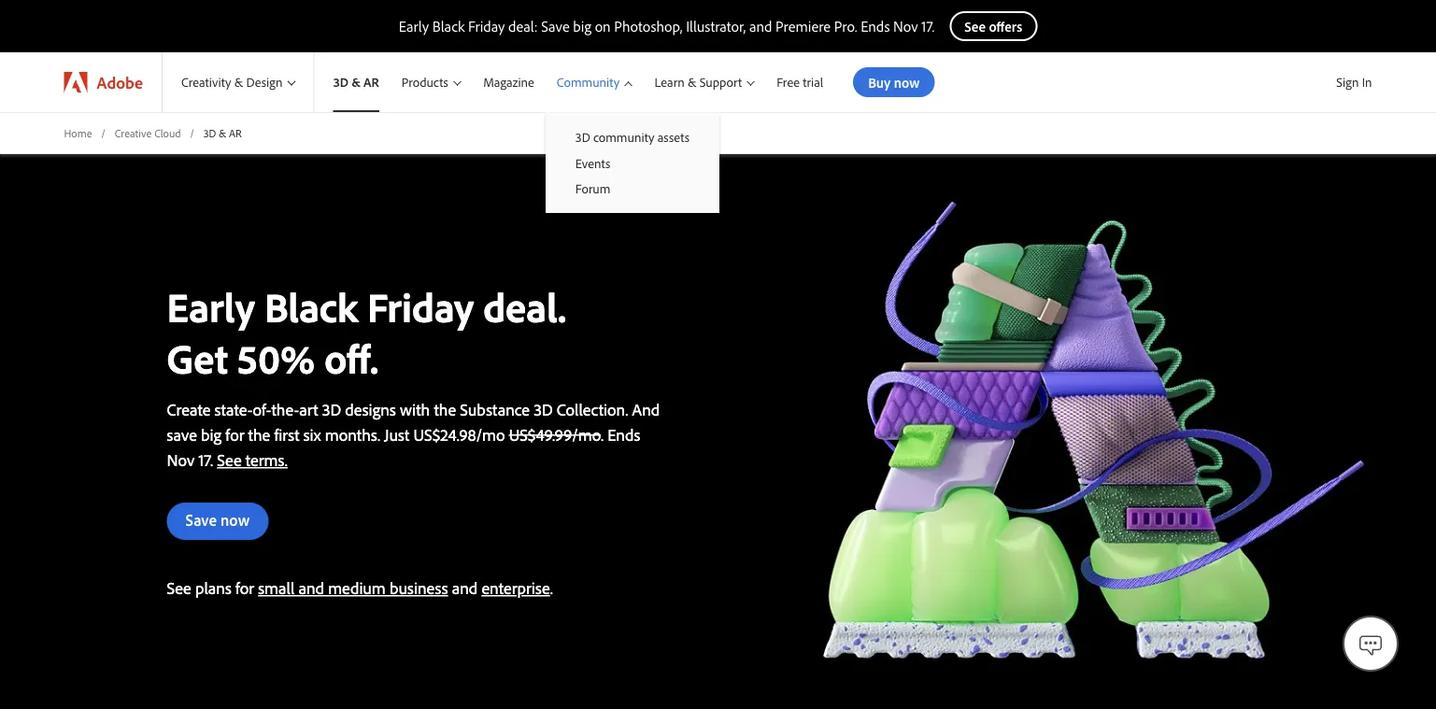 Task type: locate. For each thing, give the bounding box(es) containing it.
black for save
[[433, 17, 465, 36]]

small and medium business link
[[258, 578, 448, 599]]

creativity & design button
[[163, 52, 314, 112]]

& right learn
[[688, 74, 697, 90]]

/mo down collection.
[[573, 424, 601, 445]]

learn & support
[[655, 74, 742, 90]]

ar down 'creativity & design' popup button
[[229, 126, 242, 140]]

1 horizontal spatial early
[[399, 17, 429, 36]]

0 vertical spatial black
[[433, 17, 465, 36]]

1 horizontal spatial /mo
[[573, 424, 601, 445]]

free trial
[[777, 74, 824, 90]]

group containing 3d community assets
[[546, 112, 720, 213]]

1 vertical spatial nov
[[167, 449, 195, 471]]

state-
[[215, 399, 253, 420]]

creative
[[115, 126, 152, 140]]

1 vertical spatial ends
[[608, 424, 641, 445]]

black inside early black friday deal. get 50% off.
[[264, 281, 358, 333]]

us$ down with
[[414, 424, 441, 445]]

1 vertical spatial save
[[186, 510, 217, 530]]

1 vertical spatial for
[[236, 578, 254, 599]]

0 horizontal spatial ar
[[229, 126, 242, 140]]

1 horizontal spatial nov
[[894, 17, 919, 36]]

0 horizontal spatial 17.
[[199, 449, 213, 471]]

1 vertical spatial 17.
[[199, 449, 213, 471]]

friday for deal.
[[367, 281, 474, 333]]

1 horizontal spatial see
[[217, 449, 242, 471]]

illustrator,
[[686, 17, 746, 36]]

17. inside ​. ends nov 17.
[[199, 449, 213, 471]]

& left design
[[234, 74, 243, 90]]

ar left the "products"
[[364, 74, 379, 90]]

big inside create state-of-the-art 3d designs with the substance 3d collection. and save big for the first six months. just
[[201, 424, 222, 445]]

​. ends nov 17.
[[167, 424, 641, 471]]

&
[[234, 74, 243, 90], [352, 74, 361, 90], [688, 74, 697, 90], [219, 126, 226, 140]]

0 horizontal spatial nov
[[167, 449, 195, 471]]

friday
[[468, 17, 505, 36], [367, 281, 474, 333]]

1 vertical spatial friday
[[367, 281, 474, 333]]

and right small
[[299, 578, 324, 599]]

save now
[[186, 510, 250, 530]]

1 horizontal spatial us$
[[509, 424, 536, 445]]

3d & ar down creativity & design
[[204, 126, 242, 140]]

0 vertical spatial nov
[[894, 17, 919, 36]]

0 horizontal spatial us$
[[414, 424, 441, 445]]

2 us$ from the left
[[509, 424, 536, 445]]

0 horizontal spatial the
[[248, 424, 270, 445]]

0 horizontal spatial /mo
[[477, 424, 505, 445]]

1 vertical spatial see
[[167, 578, 191, 599]]

see for see terms.
[[217, 449, 242, 471]]

3d right cloud
[[204, 126, 216, 140]]

magazine
[[483, 74, 535, 90]]

big left on
[[573, 17, 592, 36]]

enterprise link
[[482, 578, 550, 599]]

& for 3d & ar link
[[352, 74, 361, 90]]

& inside popup button
[[688, 74, 697, 90]]

pro.
[[835, 17, 858, 36]]

0 horizontal spatial black
[[264, 281, 358, 333]]

terms.
[[246, 449, 288, 471]]

17.
[[922, 17, 935, 36], [199, 449, 213, 471]]

1 horizontal spatial ar
[[364, 74, 379, 90]]

ends right pro.
[[861, 17, 890, 36]]

3d & ar left the "products"
[[333, 74, 379, 90]]

us$
[[414, 424, 441, 445], [509, 424, 536, 445]]

0 vertical spatial big
[[573, 17, 592, 36]]

nov right pro.
[[894, 17, 919, 36]]

0 vertical spatial save
[[541, 17, 570, 36]]

us$ down substance
[[509, 424, 536, 445]]

black
[[433, 17, 465, 36], [264, 281, 358, 333]]

1 horizontal spatial the
[[434, 399, 456, 420]]

0 horizontal spatial big
[[201, 424, 222, 445]]

and
[[750, 17, 773, 36], [299, 578, 324, 599], [452, 578, 478, 599]]

forum
[[576, 181, 611, 197]]

1 vertical spatial 3d & ar
[[204, 126, 242, 140]]

and right business
[[452, 578, 478, 599]]

the down of-
[[248, 424, 270, 445]]

3d & ar
[[333, 74, 379, 90], [204, 126, 242, 140]]

/mo
[[477, 424, 505, 445], [573, 424, 601, 445]]

for down state- at the left of page
[[226, 424, 244, 445]]

get
[[167, 332, 228, 384]]

big
[[573, 17, 592, 36], [201, 424, 222, 445]]

& down creativity & design
[[219, 126, 226, 140]]

1 horizontal spatial big
[[573, 17, 592, 36]]

see left 'terms.'
[[217, 449, 242, 471]]

/mo down substance
[[477, 424, 505, 445]]

3d
[[333, 74, 349, 90], [204, 126, 216, 140], [576, 129, 591, 145], [322, 399, 341, 420], [534, 399, 553, 420]]

save
[[541, 17, 570, 36], [186, 510, 217, 530]]

photoshop,
[[615, 17, 683, 36]]

ends
[[861, 17, 890, 36], [608, 424, 641, 445]]

for
[[226, 424, 244, 445], [236, 578, 254, 599]]

home link
[[64, 125, 92, 141]]

3d up events
[[576, 129, 591, 145]]

1 horizontal spatial ends
[[861, 17, 890, 36]]

group
[[546, 112, 720, 213]]

early for early black friday deal: save big on photoshop, illustrator, and premiere pro. ends nov 17.
[[399, 17, 429, 36]]

0 horizontal spatial 3d & ar
[[204, 126, 242, 140]]

1 vertical spatial early
[[167, 281, 255, 333]]

learn
[[655, 74, 685, 90]]

nov down save
[[167, 449, 195, 471]]

collection.
[[557, 399, 629, 420]]

ends right ​.
[[608, 424, 641, 445]]

0 horizontal spatial see
[[167, 578, 191, 599]]

0 vertical spatial ar
[[364, 74, 379, 90]]

3d community assets link
[[546, 124, 720, 150]]

trial
[[803, 74, 824, 90]]

& left the "products"
[[352, 74, 361, 90]]

17. right pro.
[[922, 17, 935, 36]]

​.
[[601, 424, 604, 445]]

0 vertical spatial 17.
[[922, 17, 935, 36]]

early inside early black friday deal. get 50% off.
[[167, 281, 255, 333]]

community
[[557, 74, 620, 90]]

free
[[777, 74, 800, 90]]

see
[[217, 449, 242, 471], [167, 578, 191, 599]]

3d right art
[[322, 399, 341, 420]]

sign in
[[1337, 74, 1373, 90]]

and left premiere on the top
[[750, 17, 773, 36]]

99
[[555, 424, 573, 445]]

now
[[221, 510, 250, 530]]

1 vertical spatial black
[[264, 281, 358, 333]]

learn & support button
[[644, 52, 766, 112]]

.
[[457, 424, 459, 445], [553, 424, 555, 445], [550, 578, 553, 599]]

creative cloud
[[115, 126, 181, 140]]

1 horizontal spatial black
[[433, 17, 465, 36]]

0 horizontal spatial save
[[186, 510, 217, 530]]

1 horizontal spatial 3d & ar
[[333, 74, 379, 90]]

24
[[441, 424, 457, 445]]

ar
[[364, 74, 379, 90], [229, 126, 242, 140]]

0 vertical spatial for
[[226, 424, 244, 445]]

big right save
[[201, 424, 222, 445]]

just
[[385, 424, 410, 445]]

friday inside early black friday deal. get 50% off.
[[367, 281, 474, 333]]

home
[[64, 126, 92, 140]]

1 vertical spatial big
[[201, 424, 222, 445]]

premiere
[[776, 17, 831, 36]]

0 vertical spatial friday
[[468, 17, 505, 36]]

1 horizontal spatial save
[[541, 17, 570, 36]]

0 horizontal spatial ends
[[608, 424, 641, 445]]

save left now
[[186, 510, 217, 530]]

events
[[576, 155, 611, 171]]

0 horizontal spatial early
[[167, 281, 255, 333]]

& inside popup button
[[234, 74, 243, 90]]

the up 24
[[434, 399, 456, 420]]

ends inside ​. ends nov 17.
[[608, 424, 641, 445]]

0 vertical spatial early
[[399, 17, 429, 36]]

17. left see terms. link
[[199, 449, 213, 471]]

save right deal:
[[541, 17, 570, 36]]

the
[[434, 399, 456, 420], [248, 424, 270, 445]]

0 vertical spatial see
[[217, 449, 242, 471]]

0 horizontal spatial and
[[299, 578, 324, 599]]

early
[[399, 17, 429, 36], [167, 281, 255, 333]]

for right plans
[[236, 578, 254, 599]]

see left plans
[[167, 578, 191, 599]]



Task type: describe. For each thing, give the bounding box(es) containing it.
1 us$ from the left
[[414, 424, 441, 445]]

free trial link
[[766, 52, 835, 112]]

3d community assets
[[576, 129, 690, 145]]

& for learn & support popup button
[[688, 74, 697, 90]]

business
[[390, 578, 448, 599]]

the-
[[271, 399, 299, 420]]

1 horizontal spatial 17.
[[922, 17, 935, 36]]

98
[[459, 424, 477, 445]]

designs
[[345, 399, 396, 420]]

first
[[274, 424, 300, 445]]

six
[[304, 424, 321, 445]]

months.
[[325, 424, 381, 445]]

deal.
[[484, 281, 567, 333]]

save now link
[[167, 503, 269, 540]]

assets
[[658, 129, 690, 145]]

2 horizontal spatial and
[[750, 17, 773, 36]]

early black friday deal. get 50% off.
[[167, 281, 567, 384]]

events link
[[546, 150, 720, 176]]

0 vertical spatial the
[[434, 399, 456, 420]]

adobe
[[97, 72, 143, 93]]

3d right design
[[333, 74, 349, 90]]

& for 'creativity & design' popup button
[[234, 74, 243, 90]]

forum link
[[546, 176, 720, 202]]

creativity
[[181, 74, 231, 90]]

products
[[402, 74, 449, 90]]

create
[[167, 399, 211, 420]]

plans
[[195, 578, 232, 599]]

products button
[[391, 52, 472, 112]]

see terms. link
[[217, 449, 288, 471]]

for inside create state-of-the-art 3d designs with the substance 3d collection. and save big for the first six months. just
[[226, 424, 244, 445]]

1 horizontal spatial and
[[452, 578, 478, 599]]

community button
[[546, 52, 644, 112]]

creative cloud link
[[115, 125, 181, 141]]

us$ 24 . 98 /mo us$ 49 . 99 /mo
[[414, 424, 601, 445]]

sign
[[1337, 74, 1360, 90]]

3d & ar link
[[315, 52, 391, 112]]

save
[[167, 424, 197, 445]]

0 vertical spatial ends
[[861, 17, 890, 36]]

off.
[[325, 332, 379, 384]]

see terms.
[[217, 449, 288, 471]]

with
[[400, 399, 430, 420]]

3d inside "group"
[[576, 129, 591, 145]]

us$24.98 per month per license element
[[414, 424, 505, 445]]

friday for deal:
[[468, 17, 505, 36]]

3d up 49
[[534, 399, 553, 420]]

49
[[536, 424, 553, 445]]

nov inside ​. ends nov 17.
[[167, 449, 195, 471]]

early for early black friday deal. get 50% off.
[[167, 281, 255, 333]]

see plans for small and medium business and enterprise .
[[167, 578, 553, 599]]

and
[[632, 399, 660, 420]]

art
[[299, 399, 318, 420]]

community
[[594, 129, 655, 145]]

1 /mo from the left
[[477, 424, 505, 445]]

magazine link
[[472, 52, 546, 112]]

adobe link
[[45, 52, 162, 112]]

cloud
[[154, 126, 181, 140]]

substance
[[460, 399, 530, 420]]

design
[[246, 74, 283, 90]]

support
[[700, 74, 742, 90]]

1 vertical spatial the
[[248, 424, 270, 445]]

ar inside 3d & ar link
[[364, 74, 379, 90]]

0 vertical spatial 3d & ar
[[333, 74, 379, 90]]

small
[[258, 578, 295, 599]]

in
[[1363, 74, 1373, 90]]

enterprise
[[482, 578, 550, 599]]

medium
[[328, 578, 386, 599]]

sign in button
[[1333, 66, 1377, 98]]

creativity & design
[[181, 74, 283, 90]]

black for get
[[264, 281, 358, 333]]

see for see plans for small and medium business and enterprise .
[[167, 578, 191, 599]]

on
[[595, 17, 611, 36]]

early black friday deal: save big on photoshop, illustrator, and premiere pro. ends nov 17.
[[399, 17, 935, 36]]

2 /mo from the left
[[573, 424, 601, 445]]

of-
[[253, 399, 272, 420]]

create state-of-the-art 3d designs with the substance 3d collection. and save big for the first six months. just
[[167, 399, 660, 445]]

50%
[[237, 332, 315, 384]]

regularly at us$49.99 per month per license element
[[509, 424, 601, 445]]

deal:
[[509, 17, 538, 36]]

1 vertical spatial ar
[[229, 126, 242, 140]]



Task type: vqa. For each thing, say whether or not it's contained in the screenshot.
the right 3d & ar
yes



